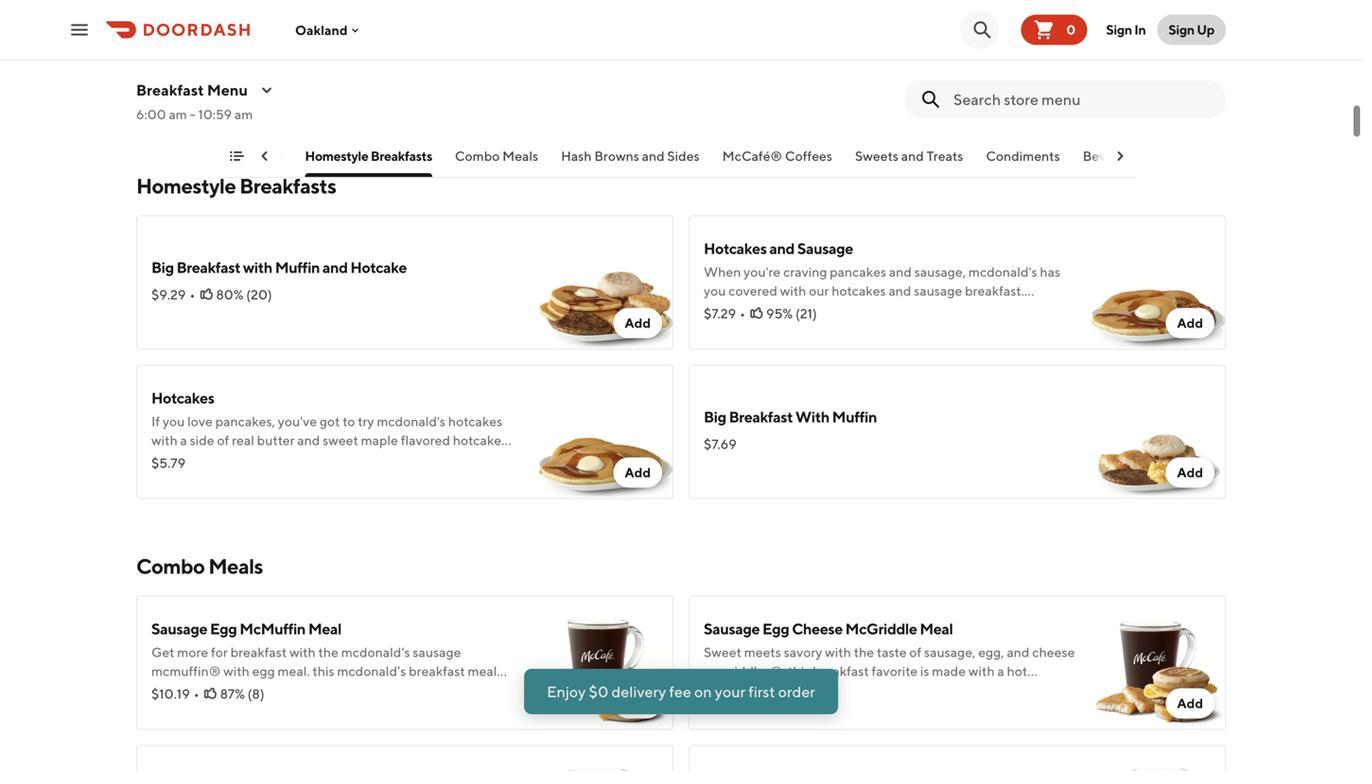 Task type: describe. For each thing, give the bounding box(es) containing it.
add for sausage egg cheese mcgriddle meal
[[1178, 696, 1204, 711]]

hash
[[561, 148, 592, 164]]

egg up 'first'
[[763, 620, 790, 638]]

0 vertical spatial with
[[243, 258, 272, 276]]

2 sausage burrito meal image
[[1092, 745, 1226, 771]]

3
[[416, 451, 423, 467]]

egg mcmuffin meal image
[[539, 745, 674, 771]]

of
[[217, 432, 229, 448]]

browns
[[595, 148, 640, 164]]

sign in link
[[1095, 11, 1158, 49]]

• for add button associated with sausage egg cheese mcgriddle meal
[[749, 686, 754, 702]]

-
[[190, 106, 196, 122]]

$5.79
[[151, 455, 186, 471]]

1 vertical spatial homestyle breakfasts
[[136, 174, 336, 198]]

0 horizontal spatial combo
[[136, 554, 205, 579]]

menus image
[[259, 82, 274, 97]]

items
[[249, 148, 282, 164]]

breakfast
[[286, 451, 342, 467]]

$9.29
[[151, 287, 186, 302]]

maple
[[361, 432, 398, 448]]

0 vertical spatial homestyle breakfasts
[[305, 148, 432, 164]]

menu for breakfast menu
[[207, 81, 248, 99]]

87%
[[220, 686, 245, 702]]

mccafé®
[[723, 148, 783, 164]]

side
[[190, 432, 214, 448]]

egg up breakfast menu
[[210, 9, 237, 26]]

$7.29
[[704, 306, 736, 321]]

pancakes,
[[215, 414, 275, 429]]

hotcakes for if
[[151, 389, 214, 407]]

view menu
[[655, 732, 734, 750]]

hotcakes and sausage
[[704, 239, 854, 257]]

and inside hotcakes if you love pancakes, you've got to try mcdonald's hotcakes with a side of real butter and sweet maple flavored hotcake syrup. this mcdonald's breakfast comes with 3 golden brown hotcakes.
[[297, 432, 320, 448]]

mccafé® coffees button
[[723, 147, 833, 177]]

add button for hotcakes
[[614, 458, 662, 488]]

view menu button
[[617, 722, 746, 760]]

breakfast for big breakfast with muffin
[[729, 408, 793, 426]]

$10.39 • for the topmost sausage egg cheese mcgriddle meal image
[[151, 75, 202, 90]]

6:00
[[136, 106, 166, 122]]

add for big breakfast with muffin and hotcake
[[625, 315, 651, 331]]

delivery
[[612, 683, 666, 701]]

sausage egg cheese mcgriddle image
[[1092, 0, 1226, 119]]

hotcakes image
[[539, 365, 674, 499]]

0 horizontal spatial mcgriddle
[[293, 9, 365, 26]]

hotcakes if you love pancakes, you've got to try mcdonald's hotcakes with a side of real butter and sweet maple flavored hotcake syrup. this mcdonald's breakfast comes with 3 golden brown hotcakes.
[[151, 389, 509, 486]]

flavored
[[401, 432, 450, 448]]

$10.19 •
[[151, 686, 199, 702]]

real
[[232, 432, 254, 448]]

hotcakes
[[448, 414, 503, 429]]

cheese for the topmost sausage egg cheese mcgriddle meal image
[[240, 9, 290, 26]]

2 vertical spatial with
[[387, 451, 413, 467]]

got
[[320, 414, 340, 429]]

big breakfast with muffin
[[704, 408, 877, 426]]

add button for hotcakes and sausage
[[1166, 308, 1215, 338]]

sign up link
[[1158, 15, 1226, 45]]

sausage up your
[[704, 620, 760, 638]]

95%
[[767, 306, 793, 321]]

hotcake
[[350, 258, 407, 276]]

hash browns and sides
[[561, 148, 700, 164]]

butter
[[257, 432, 295, 448]]

try
[[358, 414, 374, 429]]

0 horizontal spatial with
[[151, 432, 178, 448]]

hotcakes and sausage image
[[1092, 215, 1226, 350]]

you've
[[278, 414, 317, 429]]

1 vertical spatial sausage egg cheese mcgriddle meal
[[704, 620, 953, 638]]

big breakfast with muffin and hotcake image
[[539, 215, 674, 350]]

89% for the topmost sausage egg cheese mcgriddle meal image
[[223, 75, 249, 90]]

$10.19
[[151, 686, 190, 702]]

hotcakes.
[[151, 470, 209, 486]]

beverages button
[[1083, 147, 1146, 177]]

0 vertical spatial sausage egg cheese mcgriddle meal image
[[539, 0, 674, 119]]

1 horizontal spatial mcgriddle
[[846, 620, 918, 638]]

6:00 am - 10:59 am
[[136, 106, 253, 122]]

0 vertical spatial mcdonald's
[[377, 414, 446, 429]]

condiments button
[[986, 147, 1061, 177]]

sausage up $10.19 •
[[151, 620, 207, 638]]

menu for view menu
[[693, 732, 734, 750]]

(21)
[[796, 306, 817, 321]]

(20)
[[246, 287, 272, 302]]

order
[[779, 683, 816, 701]]

1 vertical spatial 89% (29)
[[775, 686, 828, 702]]

muffin for with
[[832, 408, 877, 426]]

(8)
[[248, 686, 265, 702]]

sausage egg mcmuffin meal image
[[539, 596, 674, 730]]

Item Search search field
[[954, 89, 1211, 110]]

popular items button
[[199, 147, 282, 177]]

(29) for bottommost sausage egg cheese mcgriddle meal image
[[804, 686, 828, 702]]

first
[[749, 683, 776, 701]]

treats
[[927, 148, 964, 164]]

condiments
[[986, 148, 1061, 164]]

and up 95%
[[770, 239, 795, 257]]

sausage up '(21)'
[[798, 239, 854, 257]]

89% for bottommost sausage egg cheese mcgriddle meal image
[[775, 686, 801, 702]]

meals inside button
[[503, 148, 539, 164]]

a
[[180, 432, 187, 448]]

0 horizontal spatial meal
[[308, 620, 342, 638]]

you
[[163, 414, 185, 429]]

sausage up breakfast menu
[[151, 9, 207, 26]]

coffees
[[785, 148, 833, 164]]

view
[[655, 732, 690, 750]]

sign for sign up
[[1169, 22, 1195, 37]]

cheese for bottommost sausage egg cheese mcgriddle meal image
[[792, 620, 843, 638]]

1 vertical spatial meals
[[208, 554, 263, 579]]



Task type: vqa. For each thing, say whether or not it's contained in the screenshot.
4.8 to the middle
no



Task type: locate. For each thing, give the bounding box(es) containing it.
cheese left the oakland
[[240, 9, 290, 26]]

0 horizontal spatial sausage egg cheese mcgriddle meal image
[[539, 0, 674, 119]]

combo meals up sausage egg mcmuffin meal in the bottom of the page
[[136, 554, 263, 579]]

sign in
[[1107, 22, 1146, 37]]

1 horizontal spatial mcdonald's
[[377, 414, 446, 429]]

0 horizontal spatial breakfasts
[[240, 174, 336, 198]]

with up '(20)'
[[243, 258, 272, 276]]

2 sign from the left
[[1169, 22, 1195, 37]]

1 vertical spatial hotcakes
[[151, 389, 214, 407]]

1 horizontal spatial cheese
[[792, 620, 843, 638]]

89% (29) right your
[[775, 686, 828, 702]]

sweets and treats button
[[855, 147, 964, 177]]

$0
[[589, 683, 609, 701]]

sign up
[[1169, 22, 1215, 37]]

1 vertical spatial combo meals
[[136, 554, 263, 579]]

mcdonald's down real
[[215, 451, 283, 467]]

0 vertical spatial big
[[151, 258, 174, 276]]

0 horizontal spatial hotcakes
[[151, 389, 214, 407]]

big up $7.69
[[704, 408, 727, 426]]

add for hotcakes and sausage
[[1178, 315, 1204, 331]]

• for add button associated with sausage egg mcmuffin meal
[[194, 686, 199, 702]]

homestyle down popular
[[136, 174, 236, 198]]

and inside sweets and treats button
[[902, 148, 924, 164]]

sign left the 'up'
[[1169, 22, 1195, 37]]

up
[[1197, 22, 1215, 37]]

1 horizontal spatial combo meals
[[455, 148, 539, 164]]

• right your
[[749, 686, 754, 702]]

sign
[[1107, 22, 1133, 37], [1169, 22, 1195, 37]]

2 horizontal spatial with
[[387, 451, 413, 467]]

0 vertical spatial muffin
[[275, 258, 320, 276]]

muffin
[[275, 258, 320, 276], [832, 408, 877, 426]]

$10.39 • for bottommost sausage egg cheese mcgriddle meal image
[[704, 686, 754, 702]]

add for big breakfast with muffin
[[1178, 465, 1204, 480]]

sausage egg cheese mcgriddle meal
[[151, 9, 401, 26], [704, 620, 953, 638]]

89% right your
[[775, 686, 801, 702]]

0 horizontal spatial combo meals
[[136, 554, 263, 579]]

homestyle breakfasts
[[305, 148, 432, 164], [136, 174, 336, 198]]

0 horizontal spatial menu
[[207, 81, 248, 99]]

• right $10.19 at the bottom left
[[194, 686, 199, 702]]

cheese up the order
[[792, 620, 843, 638]]

0 vertical spatial homestyle
[[305, 148, 369, 164]]

0 vertical spatial combo meals
[[455, 148, 539, 164]]

0 vertical spatial (29)
[[251, 75, 276, 90]]

sausage egg mcmuffin meal
[[151, 620, 342, 638]]

scroll menu navigation right image
[[1113, 149, 1128, 164]]

meals
[[503, 148, 539, 164], [208, 554, 263, 579]]

and left hotcake
[[323, 258, 348, 276]]

1 horizontal spatial big
[[704, 408, 727, 426]]

1 horizontal spatial $10.39
[[704, 686, 745, 702]]

80%
[[216, 287, 244, 302]]

0 vertical spatial 89%
[[223, 75, 249, 90]]

0 vertical spatial sausage egg cheese mcgriddle meal
[[151, 9, 401, 26]]

1 vertical spatial sausage egg cheese mcgriddle meal image
[[1092, 596, 1226, 730]]

1 am from the left
[[169, 106, 187, 122]]

1 horizontal spatial muffin
[[832, 408, 877, 426]]

1 vertical spatial $10.39
[[704, 686, 745, 702]]

comes
[[345, 451, 384, 467]]

big breakfast with muffin and hotcake
[[151, 258, 407, 276]]

oakland button
[[295, 22, 363, 38]]

2 horizontal spatial meal
[[920, 620, 953, 638]]

2 vertical spatial breakfast
[[729, 408, 793, 426]]

0 vertical spatial meals
[[503, 148, 539, 164]]

1 horizontal spatial sausage egg cheese mcgriddle meal image
[[1092, 596, 1226, 730]]

muffin for with
[[275, 258, 320, 276]]

sweets
[[855, 148, 899, 164]]

0 vertical spatial mcgriddle
[[293, 9, 365, 26]]

1 horizontal spatial meals
[[503, 148, 539, 164]]

egg left the mcmuffin
[[210, 620, 237, 638]]

10:59
[[198, 106, 232, 122]]

1 horizontal spatial $10.39 •
[[704, 686, 754, 702]]

hotcakes for and
[[704, 239, 767, 257]]

mcdonald's
[[377, 414, 446, 429], [215, 451, 283, 467]]

0 horizontal spatial homestyle
[[136, 174, 236, 198]]

• up 6:00 am - 10:59 am
[[196, 75, 202, 90]]

enjoy $0 delivery fee on your first order
[[547, 683, 816, 701]]

1 vertical spatial cheese
[[792, 620, 843, 638]]

and
[[642, 148, 665, 164], [902, 148, 924, 164], [770, 239, 795, 257], [323, 258, 348, 276], [297, 432, 320, 448]]

0 vertical spatial combo
[[455, 148, 500, 164]]

0 horizontal spatial sausage egg cheese mcgriddle meal
[[151, 9, 401, 26]]

this
[[190, 451, 212, 467]]

$10.39 up 6:00
[[151, 75, 192, 90]]

combo inside button
[[455, 148, 500, 164]]

add for sausage egg mcmuffin meal
[[625, 696, 651, 711]]

1 horizontal spatial combo
[[455, 148, 500, 164]]

and left sides
[[642, 148, 665, 164]]

hotcake
[[453, 432, 502, 448]]

0 horizontal spatial meals
[[208, 554, 263, 579]]

add for hotcakes
[[625, 465, 651, 480]]

love
[[188, 414, 213, 429]]

open menu image
[[68, 18, 91, 41]]

fee
[[670, 683, 692, 701]]

hotcakes up you
[[151, 389, 214, 407]]

0 vertical spatial cheese
[[240, 9, 290, 26]]

mcmuffin
[[240, 620, 306, 638]]

popular
[[199, 148, 246, 164]]

breakfast for big breakfast with muffin and hotcake
[[177, 258, 240, 276]]

menu
[[207, 81, 248, 99], [693, 732, 734, 750]]

and up breakfast on the bottom left of the page
[[297, 432, 320, 448]]

meal for the topmost sausage egg cheese mcgriddle meal image
[[368, 9, 401, 26]]

1 horizontal spatial 89%
[[775, 686, 801, 702]]

sweet
[[323, 432, 358, 448]]

0 horizontal spatial 89%
[[223, 75, 249, 90]]

$10.39
[[151, 75, 192, 90], [704, 686, 745, 702]]

sausage egg cheese mcgriddle meal up menus image
[[151, 9, 401, 26]]

sign inside sign up link
[[1169, 22, 1195, 37]]

show menu categories image
[[229, 149, 244, 164]]

in
[[1135, 22, 1146, 37]]

0
[[1067, 22, 1076, 37]]

0 vertical spatial menu
[[207, 81, 248, 99]]

2 am from the left
[[235, 106, 253, 122]]

sausage egg cheese mcgriddle meal image
[[539, 0, 674, 119], [1092, 596, 1226, 730]]

1 vertical spatial (29)
[[804, 686, 828, 702]]

80% (20)
[[216, 287, 272, 302]]

mcdonald's up flavored
[[377, 414, 446, 429]]

beverages
[[1083, 148, 1146, 164]]

0 horizontal spatial muffin
[[275, 258, 320, 276]]

1 vertical spatial mcgriddle
[[846, 620, 918, 638]]

$10.39 for the topmost sausage egg cheese mcgriddle meal image
[[151, 75, 192, 90]]

hash browns and sides button
[[561, 147, 700, 177]]

89%
[[223, 75, 249, 90], [775, 686, 801, 702]]

0 horizontal spatial cheese
[[240, 9, 290, 26]]

• right $7.29
[[740, 306, 746, 321]]

0 horizontal spatial big
[[151, 258, 174, 276]]

89% (29) up 10:59
[[223, 75, 276, 90]]

1 horizontal spatial meal
[[368, 9, 401, 26]]

1 horizontal spatial am
[[235, 106, 253, 122]]

mccafé® coffees
[[723, 148, 833, 164]]

with
[[796, 408, 830, 426]]

breakfast up 6:00
[[136, 81, 204, 99]]

muffin right with
[[832, 408, 877, 426]]

menu inside "view menu" 'button'
[[693, 732, 734, 750]]

0 horizontal spatial sign
[[1107, 22, 1133, 37]]

add button for big breakfast with muffin and hotcake
[[614, 308, 662, 338]]

(29) right 'first'
[[804, 686, 828, 702]]

sign left in
[[1107, 22, 1133, 37]]

and inside hash browns and sides button
[[642, 148, 665, 164]]

0 vertical spatial breakfasts
[[371, 148, 432, 164]]

big
[[151, 258, 174, 276], [704, 408, 727, 426]]

am
[[169, 106, 187, 122], [235, 106, 253, 122]]

1 vertical spatial 89%
[[775, 686, 801, 702]]

0 vertical spatial 89% (29)
[[223, 75, 276, 90]]

on
[[695, 683, 712, 701]]

golden
[[426, 451, 468, 467]]

meals up sausage egg mcmuffin meal in the bottom of the page
[[208, 554, 263, 579]]

big for big breakfast with muffin
[[704, 408, 727, 426]]

$7.69
[[704, 436, 737, 452]]

sweets and treats
[[855, 148, 964, 164]]

popular items
[[199, 148, 282, 164]]

0 horizontal spatial mcdonald's
[[215, 451, 283, 467]]

0 button
[[1022, 15, 1088, 45]]

0 vertical spatial breakfast
[[136, 81, 204, 99]]

am left -
[[169, 106, 187, 122]]

0 vertical spatial hotcakes
[[704, 239, 767, 257]]

1 horizontal spatial 89% (29)
[[775, 686, 828, 702]]

87% (8)
[[220, 686, 265, 702]]

1 sign from the left
[[1107, 22, 1133, 37]]

0 horizontal spatial 89% (29)
[[223, 75, 276, 90]]

homestyle right items
[[305, 148, 369, 164]]

am right 10:59
[[235, 106, 253, 122]]

89% left menus image
[[223, 75, 249, 90]]

1 horizontal spatial hotcakes
[[704, 239, 767, 257]]

with left a
[[151, 432, 178, 448]]

1 horizontal spatial menu
[[693, 732, 734, 750]]

1 horizontal spatial sign
[[1169, 22, 1195, 37]]

add button for sausage egg mcmuffin meal
[[614, 688, 662, 719]]

combo meals button
[[455, 147, 539, 177]]

(29) right breakfast menu
[[251, 75, 276, 90]]

combo meals left hash on the left of page
[[455, 148, 539, 164]]

enjoy
[[547, 683, 586, 701]]

big up $9.29
[[151, 258, 174, 276]]

$10.39 for bottommost sausage egg cheese mcgriddle meal image
[[704, 686, 745, 702]]

hotcakes
[[704, 239, 767, 257], [151, 389, 214, 407]]

add button for sausage egg cheese mcgriddle meal
[[1166, 688, 1215, 719]]

1 horizontal spatial breakfasts
[[371, 148, 432, 164]]

breakfast up $7.69
[[729, 408, 793, 426]]

1 vertical spatial big
[[704, 408, 727, 426]]

sign for sign in
[[1107, 22, 1133, 37]]

1 horizontal spatial (29)
[[804, 686, 828, 702]]

1 vertical spatial muffin
[[832, 408, 877, 426]]

add button for big breakfast with muffin
[[1166, 458, 1215, 488]]

sides
[[668, 148, 700, 164]]

0 vertical spatial $10.39 •
[[151, 75, 202, 90]]

1 horizontal spatial sausage egg cheese mcgriddle meal
[[704, 620, 953, 638]]

• right $9.29
[[190, 287, 195, 302]]

menu right view
[[693, 732, 734, 750]]

1 vertical spatial with
[[151, 432, 178, 448]]

1 vertical spatial $10.39 •
[[704, 686, 754, 702]]

oakland
[[295, 22, 348, 38]]

with left 3
[[387, 451, 413, 467]]

add button
[[614, 308, 662, 338], [1166, 308, 1215, 338], [614, 458, 662, 488], [1166, 458, 1215, 488], [614, 688, 662, 719], [1166, 688, 1215, 719]]

(29) for the topmost sausage egg cheese mcgriddle meal image
[[251, 75, 276, 90]]

big for big breakfast with muffin and hotcake
[[151, 258, 174, 276]]

meals left hash on the left of page
[[503, 148, 539, 164]]

menu up 10:59
[[207, 81, 248, 99]]

homestyle
[[305, 148, 369, 164], [136, 174, 236, 198]]

breakfast menu
[[136, 81, 248, 99]]

1 vertical spatial homestyle
[[136, 174, 236, 198]]

brown
[[471, 451, 509, 467]]

1 vertical spatial menu
[[693, 732, 734, 750]]

egg
[[210, 9, 237, 26], [210, 620, 237, 638], [763, 620, 790, 638]]

hotcakes inside hotcakes if you love pancakes, you've got to try mcdonald's hotcakes with a side of real butter and sweet maple flavored hotcake syrup. this mcdonald's breakfast comes with 3 golden brown hotcakes.
[[151, 389, 214, 407]]

big breakfast with muffin image
[[1092, 365, 1226, 499]]

your
[[715, 683, 746, 701]]

and left the 'treats'
[[902, 148, 924, 164]]

0 vertical spatial $10.39
[[151, 75, 192, 90]]

if
[[151, 414, 160, 429]]

combo meals
[[455, 148, 539, 164], [136, 554, 263, 579]]

$7.29 •
[[704, 306, 746, 321]]

$10.39 • up -
[[151, 75, 202, 90]]

0 horizontal spatial am
[[169, 106, 187, 122]]

hotcakes up the $7.29 •
[[704, 239, 767, 257]]

$10.39 left 'first'
[[704, 686, 745, 702]]

0 horizontal spatial $10.39
[[151, 75, 192, 90]]

muffin left hotcake
[[275, 258, 320, 276]]

1 horizontal spatial with
[[243, 258, 272, 276]]

meal for bottommost sausage egg cheese mcgriddle meal image
[[920, 620, 953, 638]]

scroll menu navigation left image
[[257, 149, 273, 164]]

• for add button associated with hotcakes and sausage
[[740, 306, 746, 321]]

to
[[343, 414, 355, 429]]

1 vertical spatial combo
[[136, 554, 205, 579]]

breakfast up 80%
[[177, 258, 240, 276]]

breakfasts
[[371, 148, 432, 164], [240, 174, 336, 198]]

$9.29 •
[[151, 287, 195, 302]]

add
[[625, 315, 651, 331], [1178, 315, 1204, 331], [625, 465, 651, 480], [1178, 465, 1204, 480], [625, 696, 651, 711], [1178, 696, 1204, 711]]

1 vertical spatial breakfast
[[177, 258, 240, 276]]

syrup.
[[151, 451, 187, 467]]

0 horizontal spatial (29)
[[251, 75, 276, 90]]

0 horizontal spatial $10.39 •
[[151, 75, 202, 90]]

95% (21)
[[767, 306, 817, 321]]

$10.39 • right fee
[[704, 686, 754, 702]]

1 vertical spatial mcdonald's
[[215, 451, 283, 467]]

sausage egg cheese mcgriddle meal up the order
[[704, 620, 953, 638]]

1 horizontal spatial homestyle
[[305, 148, 369, 164]]

1 vertical spatial breakfasts
[[240, 174, 336, 198]]



